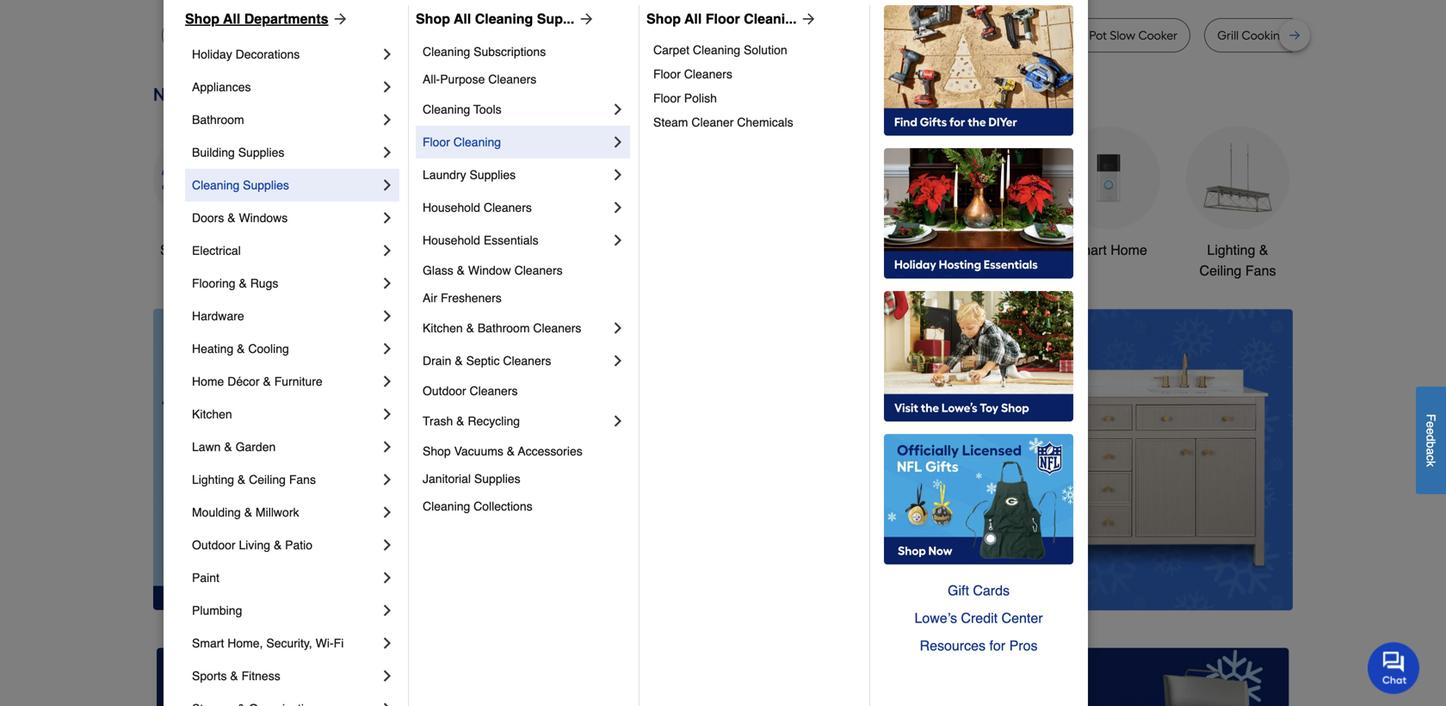Task type: locate. For each thing, give the bounding box(es) containing it.
chevron right image for kitchen & bathroom cleaners
[[610, 319, 627, 337]]

cleaning
[[475, 11, 533, 27], [693, 43, 741, 57], [423, 45, 470, 59], [423, 102, 470, 116], [454, 135, 501, 149], [192, 178, 240, 192], [423, 499, 470, 513]]

outdoor down "moulding"
[[192, 538, 236, 552]]

flooring & rugs
[[192, 276, 278, 290]]

bathroom link
[[192, 103, 379, 136], [928, 126, 1032, 260]]

chevron right image for holiday decorations
[[379, 46, 396, 63]]

0 vertical spatial ceiling
[[1200, 263, 1242, 279]]

building
[[192, 146, 235, 159]]

0 horizontal spatial outdoor
[[192, 538, 236, 552]]

1 shop from the left
[[185, 11, 220, 27]]

cooker up cleaning subscriptions
[[436, 28, 475, 43]]

household cleaners link
[[423, 191, 610, 224]]

tools inside outdoor tools & equipment
[[855, 242, 887, 258]]

1 horizontal spatial decorations
[[556, 263, 629, 279]]

scroll to item #5 element
[[954, 577, 998, 588]]

floor polish
[[654, 91, 717, 105]]

2 household from the top
[[423, 233, 480, 247]]

shop up triple slow cooker
[[416, 11, 450, 27]]

fitness
[[242, 669, 280, 683]]

floor inside floor cleaning link
[[423, 135, 450, 149]]

credit
[[961, 610, 998, 626]]

smart home
[[1070, 242, 1148, 258]]

1 horizontal spatial cooker
[[1139, 28, 1178, 43]]

0 horizontal spatial arrow right image
[[329, 10, 349, 28]]

0 horizontal spatial kitchen
[[192, 407, 232, 421]]

floor for floor cleaning
[[423, 135, 450, 149]]

1 horizontal spatial shop
[[416, 11, 450, 27]]

chevron right image for cleaning supplies
[[379, 177, 396, 194]]

0 horizontal spatial smart
[[192, 636, 224, 650]]

1 vertical spatial lighting & ceiling fans link
[[192, 463, 379, 496]]

chevron right image for building supplies
[[379, 144, 396, 161]]

cleaning inside 'link'
[[475, 11, 533, 27]]

kitchen for kitchen & bathroom cleaners
[[423, 321, 463, 335]]

2 vertical spatial outdoor
[[192, 538, 236, 552]]

cooker
[[436, 28, 475, 43], [1139, 28, 1178, 43]]

0 vertical spatial lighting & ceiling fans link
[[1187, 126, 1290, 281]]

2 crock from the left
[[1055, 28, 1087, 43]]

1 vertical spatial decorations
[[556, 263, 629, 279]]

2 horizontal spatial bathroom
[[950, 242, 1010, 258]]

chevron right image
[[379, 111, 396, 128], [610, 133, 627, 151], [379, 144, 396, 161], [610, 199, 627, 216], [379, 209, 396, 226], [379, 307, 396, 325], [610, 319, 627, 337], [379, 340, 396, 357], [610, 352, 627, 369], [610, 412, 627, 430], [379, 471, 396, 488], [379, 536, 396, 554], [379, 569, 396, 586], [379, 635, 396, 652], [379, 700, 396, 706]]

1 horizontal spatial fans
[[1246, 263, 1277, 279]]

0 horizontal spatial crock
[[795, 28, 827, 43]]

visit the lowe's toy shop. image
[[884, 291, 1074, 422]]

outdoor inside outdoor tools & equipment
[[801, 242, 851, 258]]

lighting
[[1208, 242, 1256, 258], [192, 473, 234, 487]]

supplies up household cleaners
[[470, 168, 516, 182]]

0 horizontal spatial home
[[192, 375, 224, 388]]

glass & window cleaners link
[[423, 257, 627, 284]]

glass & window cleaners
[[423, 263, 563, 277]]

holiday hosting essentials. image
[[884, 148, 1074, 279]]

shop
[[185, 11, 220, 27], [416, 11, 450, 27], [647, 11, 681, 27]]

supplies up "windows"
[[243, 178, 289, 192]]

outdoor for outdoor cleaners
[[423, 384, 466, 398]]

holiday decorations link
[[192, 38, 379, 71]]

arrow right image inside shop all cleaning sup... 'link'
[[575, 10, 595, 28]]

up to 40 percent off select vanities. plus get free local delivery on select vanities. image
[[459, 309, 1293, 610]]

arrow right image for shop all departments
[[329, 10, 349, 28]]

outdoor for outdoor living & patio
[[192, 538, 236, 552]]

1 vertical spatial home
[[192, 375, 224, 388]]

shop all departments link
[[185, 9, 349, 29]]

tools for cleaning tools
[[474, 102, 502, 116]]

cleaning down janitorial
[[423, 499, 470, 513]]

0 vertical spatial household
[[423, 201, 480, 214]]

outdoor living & patio link
[[192, 529, 379, 561]]

floor down recommended searches for you 'heading'
[[706, 11, 740, 27]]

pot for crock pot slow cooker
[[1090, 28, 1107, 43]]

outdoor up equipment
[[801, 242, 851, 258]]

chevron right image for outdoor living & patio
[[379, 536, 396, 554]]

2 horizontal spatial arrow right image
[[797, 10, 818, 28]]

all-purpose cleaners
[[423, 72, 537, 86]]

4 pot from the left
[[1090, 28, 1107, 43]]

0 vertical spatial decorations
[[236, 47, 300, 61]]

0 vertical spatial outdoor
[[801, 242, 851, 258]]

shop up janitorial
[[423, 444, 451, 458]]

arrow right image for shop all cleaning sup...
[[575, 10, 595, 28]]

shop for shop vacuums & accessories
[[423, 444, 451, 458]]

cleaning up subscriptions
[[475, 11, 533, 27]]

kitchen up lawn
[[192, 407, 232, 421]]

1 horizontal spatial lighting
[[1208, 242, 1256, 258]]

1 horizontal spatial smart
[[1070, 242, 1107, 258]]

air fresheners link
[[423, 284, 627, 312]]

floor up laundry
[[423, 135, 450, 149]]

deals
[[215, 242, 250, 258]]

lighting & ceiling fans
[[1200, 242, 1277, 279], [192, 473, 316, 487]]

household down laundry
[[423, 201, 480, 214]]

0 vertical spatial home
[[1111, 242, 1148, 258]]

all left deals
[[196, 242, 211, 258]]

janitorial supplies link
[[423, 465, 627, 493]]

1 crock from the left
[[795, 28, 827, 43]]

e up b
[[1425, 428, 1438, 435]]

0 vertical spatial kitchen
[[423, 321, 463, 335]]

supplies for building supplies
[[238, 146, 285, 159]]

1 arrow right image from the left
[[329, 10, 349, 28]]

moulding & millwork link
[[192, 496, 379, 529]]

floor down carpet
[[654, 67, 681, 81]]

1 vertical spatial kitchen
[[192, 407, 232, 421]]

kitchen & bathroom cleaners link
[[423, 312, 610, 344]]

outdoor
[[801, 242, 851, 258], [423, 384, 466, 398], [192, 538, 236, 552]]

moulding & millwork
[[192, 505, 299, 519]]

1 horizontal spatial bathroom
[[478, 321, 530, 335]]

supplies for janitorial supplies
[[474, 472, 521, 486]]

living
[[239, 538, 270, 552]]

1 horizontal spatial arrow right image
[[575, 10, 595, 28]]

arrow right image inside shop all departments link
[[329, 10, 349, 28]]

chevron right image for hardware
[[379, 307, 396, 325]]

1 horizontal spatial shop
[[423, 444, 451, 458]]

fans
[[1246, 263, 1277, 279], [289, 473, 316, 487]]

chevron right image for moulding & millwork
[[379, 504, 396, 521]]

1 vertical spatial ceiling
[[249, 473, 286, 487]]

1 vertical spatial smart
[[192, 636, 224, 650]]

household up the glass at the left top of the page
[[423, 233, 480, 247]]

2 shop from the left
[[416, 11, 450, 27]]

1 vertical spatial lighting
[[192, 473, 234, 487]]

sports & fitness link
[[192, 660, 379, 692]]

gift
[[948, 583, 969, 598]]

0 horizontal spatial shop
[[185, 11, 220, 27]]

0 horizontal spatial cooking
[[851, 28, 896, 43]]

tools down the all-purpose cleaners
[[474, 102, 502, 116]]

chevron right image for flooring & rugs
[[379, 275, 396, 292]]

lighting inside "lighting & ceiling fans"
[[1208, 242, 1256, 258]]

1 vertical spatial outdoor
[[423, 384, 466, 398]]

0 horizontal spatial bathroom
[[192, 113, 244, 127]]

household inside "link"
[[423, 233, 480, 247]]

shop for shop all departments
[[185, 11, 220, 27]]

supplies
[[238, 146, 285, 159], [470, 168, 516, 182], [243, 178, 289, 192], [474, 472, 521, 486]]

all for departments
[[223, 11, 241, 27]]

floor up steam
[[654, 91, 681, 105]]

lighting & ceiling fans link
[[1187, 126, 1290, 281], [192, 463, 379, 496]]

2 horizontal spatial outdoor
[[801, 242, 851, 258]]

&
[[1325, 28, 1334, 43], [228, 211, 236, 225], [891, 242, 900, 258], [1260, 242, 1269, 258], [457, 263, 465, 277], [239, 276, 247, 290], [466, 321, 474, 335], [237, 342, 245, 356], [455, 354, 463, 368], [263, 375, 271, 388], [457, 414, 465, 428], [224, 440, 232, 454], [507, 444, 515, 458], [238, 473, 246, 487], [244, 505, 252, 519], [274, 538, 282, 552], [230, 669, 238, 683]]

hardware link
[[192, 300, 379, 332]]

supplies up cleaning supplies
[[238, 146, 285, 159]]

cooking
[[851, 28, 896, 43], [1242, 28, 1288, 43]]

a
[[1425, 448, 1438, 455]]

2 e from the top
[[1425, 428, 1438, 435]]

cleaning tools link
[[423, 93, 610, 126]]

shop down 'doors'
[[160, 242, 192, 258]]

appliances
[[192, 80, 251, 94]]

2 vertical spatial bathroom
[[478, 321, 530, 335]]

cooker left grill
[[1139, 28, 1178, 43]]

chevron right image for kitchen
[[379, 406, 396, 423]]

chevron right image for heating & cooling
[[379, 340, 396, 357]]

1 vertical spatial shop
[[423, 444, 451, 458]]

cleaning up laundry supplies
[[454, 135, 501, 149]]

0 horizontal spatial decorations
[[236, 47, 300, 61]]

0 horizontal spatial slow
[[407, 28, 433, 43]]

tools
[[474, 102, 502, 116], [447, 242, 479, 258], [855, 242, 887, 258]]

arrow right image up "crock pot cooking pot"
[[797, 10, 818, 28]]

all up holiday decorations
[[223, 11, 241, 27]]

shop inside 'link'
[[416, 11, 450, 27]]

cleaner
[[692, 115, 734, 129]]

supplies down the shop vacuums & accessories in the bottom left of the page
[[474, 472, 521, 486]]

decorations down shop all departments link
[[236, 47, 300, 61]]

resources for pros
[[920, 638, 1038, 654]]

e up d
[[1425, 421, 1438, 428]]

arrow right image up 'microwave countertop'
[[575, 10, 595, 28]]

0 vertical spatial smart
[[1070, 242, 1107, 258]]

0 vertical spatial fans
[[1246, 263, 1277, 279]]

1 horizontal spatial cooking
[[1242, 28, 1288, 43]]

shop for shop all deals
[[160, 242, 192, 258]]

chat invite button image
[[1368, 642, 1421, 694]]

1 horizontal spatial crock
[[1055, 28, 1087, 43]]

cards
[[973, 583, 1010, 598]]

plumbing link
[[192, 594, 379, 627]]

shop up holiday
[[185, 11, 220, 27]]

1 horizontal spatial bathroom link
[[928, 126, 1032, 260]]

smart for smart home, security, wi-fi
[[192, 636, 224, 650]]

kitchen down air at the top left of the page
[[423, 321, 463, 335]]

lowe's credit center link
[[884, 604, 1074, 632]]

& inside "lighting & ceiling fans"
[[1260, 242, 1269, 258]]

2 pot from the left
[[899, 28, 917, 43]]

1 pot from the left
[[830, 28, 848, 43]]

polish
[[684, 91, 717, 105]]

all up cleaning subscriptions
[[454, 11, 471, 27]]

decorations
[[236, 47, 300, 61], [556, 263, 629, 279]]

supplies for laundry supplies
[[470, 168, 516, 182]]

e
[[1425, 421, 1438, 428], [1425, 428, 1438, 435]]

arrow right image up holiday decorations link
[[329, 10, 349, 28]]

2 slow from the left
[[1110, 28, 1136, 43]]

heating & cooling link
[[192, 332, 379, 365]]

1 horizontal spatial slow
[[1110, 28, 1136, 43]]

2 cooking from the left
[[1242, 28, 1288, 43]]

1 vertical spatial fans
[[289, 473, 316, 487]]

household essentials link
[[423, 224, 610, 257]]

smart home, security, wi-fi link
[[192, 627, 379, 660]]

outdoor up trash at the bottom left
[[423, 384, 466, 398]]

laundry
[[423, 168, 466, 182]]

0 horizontal spatial lighting & ceiling fans link
[[192, 463, 379, 496]]

0 vertical spatial lighting
[[1208, 242, 1256, 258]]

1 e from the top
[[1425, 421, 1438, 428]]

arrow right image inside 'shop all floor cleani...' link
[[797, 10, 818, 28]]

tools for outdoor tools & equipment
[[855, 242, 887, 258]]

shop up carpet
[[647, 11, 681, 27]]

1 household from the top
[[423, 201, 480, 214]]

rugs
[[250, 276, 278, 290]]

floor inside floor polish link
[[654, 91, 681, 105]]

resources for pros link
[[884, 632, 1074, 660]]

1 horizontal spatial outdoor
[[423, 384, 466, 398]]

crock right instant pot
[[1055, 28, 1087, 43]]

0 vertical spatial shop
[[160, 242, 192, 258]]

3 shop from the left
[[647, 11, 681, 27]]

decorations down christmas
[[556, 263, 629, 279]]

tools up equipment
[[855, 242, 887, 258]]

chevron right image for appliances
[[379, 78, 396, 96]]

crock
[[795, 28, 827, 43], [1055, 28, 1087, 43]]

chevron right image for bathroom
[[379, 111, 396, 128]]

floor inside floor cleaners link
[[654, 67, 681, 81]]

laundry supplies link
[[423, 158, 610, 191]]

recommended searches for you heading
[[153, 0, 1293, 4]]

ceiling
[[1200, 263, 1242, 279], [249, 473, 286, 487]]

floor cleaning
[[423, 135, 501, 149]]

kitchen
[[423, 321, 463, 335], [192, 407, 232, 421]]

crock for crock pot cooking pot
[[795, 28, 827, 43]]

smart
[[1070, 242, 1107, 258], [192, 636, 224, 650]]

supplies inside "link"
[[474, 472, 521, 486]]

2 horizontal spatial shop
[[647, 11, 681, 27]]

lawn & garden
[[192, 440, 276, 454]]

tools up the glass at the left top of the page
[[447, 242, 479, 258]]

christmas
[[561, 242, 623, 258]]

household for household cleaners
[[423, 201, 480, 214]]

microwave countertop
[[515, 28, 641, 43]]

cleaners down the air fresheners link
[[533, 321, 582, 335]]

3 pot from the left
[[997, 28, 1015, 43]]

1 horizontal spatial kitchen
[[423, 321, 463, 335]]

essentials
[[484, 233, 539, 247]]

air fresheners
[[423, 291, 502, 305]]

1 horizontal spatial home
[[1111, 242, 1148, 258]]

arrow right image
[[329, 10, 349, 28], [575, 10, 595, 28], [797, 10, 818, 28]]

0 horizontal spatial shop
[[160, 242, 192, 258]]

chevron right image
[[379, 46, 396, 63], [379, 78, 396, 96], [610, 101, 627, 118], [610, 166, 627, 183], [379, 177, 396, 194], [610, 232, 627, 249], [379, 242, 396, 259], [379, 275, 396, 292], [379, 373, 396, 390], [379, 406, 396, 423], [379, 438, 396, 456], [379, 504, 396, 521], [379, 602, 396, 619], [379, 667, 396, 685]]

all inside 'link'
[[454, 11, 471, 27]]

cleaning down triple slow cooker
[[423, 45, 470, 59]]

3 arrow right image from the left
[[797, 10, 818, 28]]

trash & recycling link
[[423, 405, 610, 437]]

scroll to item #4 image
[[912, 579, 954, 586]]

decorations inside "link"
[[556, 263, 629, 279]]

get up to 2 free select tools or batteries when you buy 1 with select purchases. image
[[157, 648, 516, 706]]

sports & fitness
[[192, 669, 280, 683]]

wi-
[[316, 636, 334, 650]]

1 vertical spatial household
[[423, 233, 480, 247]]

arrow right image for shop all floor cleani...
[[797, 10, 818, 28]]

0 horizontal spatial lighting & ceiling fans
[[192, 473, 316, 487]]

rack
[[1391, 28, 1418, 43]]

all down recommended searches for you 'heading'
[[685, 11, 702, 27]]

janitorial supplies
[[423, 472, 521, 486]]

2 arrow right image from the left
[[575, 10, 595, 28]]

chevron right image for laundry supplies
[[610, 166, 627, 183]]

crock down cleani...
[[795, 28, 827, 43]]

1 horizontal spatial ceiling
[[1200, 263, 1242, 279]]

0 horizontal spatial cooker
[[436, 28, 475, 43]]

0 vertical spatial lighting & ceiling fans
[[1200, 242, 1277, 279]]

building supplies
[[192, 146, 285, 159]]



Task type: vqa. For each thing, say whether or not it's contained in the screenshot.
Air Fresheners
yes



Task type: describe. For each thing, give the bounding box(es) containing it.
1 vertical spatial lighting & ceiling fans
[[192, 473, 316, 487]]

security,
[[266, 636, 312, 650]]

chevron right image for cleaning tools
[[610, 101, 627, 118]]

paint link
[[192, 561, 379, 594]]

chevron right image for lighting & ceiling fans
[[379, 471, 396, 488]]

carpet
[[654, 43, 690, 57]]

cleaners down subscriptions
[[488, 72, 537, 86]]

carpet cleaning solution
[[654, 43, 788, 57]]

cleaning tools
[[423, 102, 502, 116]]

1 slow from the left
[[407, 28, 433, 43]]

flooring
[[192, 276, 236, 290]]

recycling
[[468, 414, 520, 428]]

pot for instant pot
[[997, 28, 1015, 43]]

new deals every day during 25 days of deals image
[[153, 80, 1293, 109]]

all for floor
[[685, 11, 702, 27]]

outdoor for outdoor tools & equipment
[[801, 242, 851, 258]]

chevron right image for paint
[[379, 569, 396, 586]]

cleaners up recycling
[[470, 384, 518, 398]]

moulding
[[192, 505, 241, 519]]

sup...
[[537, 11, 575, 27]]

chevron right image for smart home, security, wi-fi
[[379, 635, 396, 652]]

equipment
[[818, 263, 884, 279]]

hardware
[[192, 309, 244, 323]]

departments
[[244, 11, 329, 27]]

holiday decorations
[[192, 47, 300, 61]]

cooling
[[248, 342, 289, 356]]

garden
[[236, 440, 276, 454]]

1 horizontal spatial lighting & ceiling fans
[[1200, 242, 1277, 279]]

1 cooker from the left
[[436, 28, 475, 43]]

gift cards link
[[884, 577, 1074, 604]]

cleaning down all-
[[423, 102, 470, 116]]

arrow left image
[[474, 459, 491, 477]]

heating & cooling
[[192, 342, 289, 356]]

countertop
[[577, 28, 641, 43]]

up to 30 percent off select grills and accessories. image
[[931, 648, 1290, 706]]

2 cooker from the left
[[1139, 28, 1178, 43]]

doors & windows link
[[192, 201, 379, 234]]

chevron right image for plumbing
[[379, 602, 396, 619]]

household cleaners
[[423, 201, 532, 214]]

0 vertical spatial bathroom
[[192, 113, 244, 127]]

crock pot slow cooker
[[1055, 28, 1178, 43]]

smart home, security, wi-fi
[[192, 636, 344, 650]]

cleaning down 'building'
[[192, 178, 240, 192]]

window
[[468, 263, 511, 277]]

vacuums
[[454, 444, 504, 458]]

0 horizontal spatial fans
[[289, 473, 316, 487]]

cleaning collections
[[423, 499, 533, 513]]

shop vacuums & accessories
[[423, 444, 583, 458]]

fresheners
[[441, 291, 502, 305]]

cleaners up outdoor cleaners link
[[503, 354, 551, 368]]

collections
[[474, 499, 533, 513]]

household essentials
[[423, 233, 539, 247]]

floor for floor polish
[[654, 91, 681, 105]]

flooring & rugs link
[[192, 267, 379, 300]]

cleaning down shop all floor cleani...
[[693, 43, 741, 57]]

chevron right image for doors & windows
[[379, 209, 396, 226]]

shop all cleaning sup... link
[[416, 9, 595, 29]]

0 horizontal spatial lighting
[[192, 473, 234, 487]]

crock pot cooking pot
[[795, 28, 917, 43]]

find gifts for the diyer. image
[[884, 5, 1074, 136]]

household for household essentials
[[423, 233, 480, 247]]

floor for floor cleaners
[[654, 67, 681, 81]]

c
[[1425, 455, 1438, 461]]

floor cleaners link
[[654, 62, 858, 86]]

f
[[1425, 414, 1438, 421]]

laundry supplies
[[423, 168, 516, 182]]

shop these last-minute gifts. $99 or less. quantities are limited and won't last. image
[[153, 309, 431, 610]]

holiday
[[192, 47, 232, 61]]

grate
[[1291, 28, 1322, 43]]

cleaning subscriptions
[[423, 45, 546, 59]]

floor polish link
[[654, 86, 858, 110]]

outdoor tools & equipment
[[801, 242, 900, 279]]

subscriptions
[[474, 45, 546, 59]]

chevron right image for floor cleaning
[[610, 133, 627, 151]]

cleaners up essentials
[[484, 201, 532, 214]]

building supplies link
[[192, 136, 379, 169]]

shop for shop all cleaning sup...
[[416, 11, 450, 27]]

kitchen link
[[192, 398, 379, 431]]

cleaning collections link
[[423, 493, 627, 520]]

officially licensed n f l gifts. shop now. image
[[884, 434, 1074, 565]]

chevron right image for household essentials
[[610, 232, 627, 249]]

drain & septic cleaners link
[[423, 344, 610, 377]]

sports
[[192, 669, 227, 683]]

lawn
[[192, 440, 221, 454]]

chevron right image for electrical
[[379, 242, 396, 259]]

chevron right image for drain & septic cleaners
[[610, 352, 627, 369]]

chevron right image for sports & fitness
[[379, 667, 396, 685]]

all for cleaning
[[454, 11, 471, 27]]

microwave
[[515, 28, 574, 43]]

kitchen & bathroom cleaners
[[423, 321, 582, 335]]

doors & windows
[[192, 211, 288, 225]]

resources
[[920, 638, 986, 654]]

chevron right image for lawn & garden
[[379, 438, 396, 456]]

floor cleaners
[[654, 67, 733, 81]]

decorations for holiday
[[236, 47, 300, 61]]

air
[[423, 291, 438, 305]]

scroll to item #2 image
[[830, 579, 871, 586]]

floor inside 'shop all floor cleani...' link
[[706, 11, 740, 27]]

1 horizontal spatial lighting & ceiling fans link
[[1187, 126, 1290, 281]]

ceiling inside "lighting & ceiling fans"
[[1200, 263, 1242, 279]]

electrical link
[[192, 234, 379, 267]]

supplies for cleaning supplies
[[243, 178, 289, 192]]

& inside outdoor tools & equipment
[[891, 242, 900, 258]]

up to 35 percent off select small appliances. image
[[544, 648, 903, 706]]

windows
[[239, 211, 288, 225]]

0 horizontal spatial ceiling
[[249, 473, 286, 487]]

shop all floor cleani...
[[647, 11, 797, 27]]

décor
[[228, 375, 260, 388]]

shop vacuums & accessories link
[[423, 437, 627, 465]]

cleaning supplies
[[192, 178, 289, 192]]

k
[[1425, 461, 1438, 467]]

pros
[[1010, 638, 1038, 654]]

1 cooking from the left
[[851, 28, 896, 43]]

millwork
[[256, 505, 299, 519]]

arrow right image
[[1262, 459, 1279, 477]]

cleaning subscriptions link
[[423, 38, 627, 65]]

instant
[[957, 28, 994, 43]]

home décor & furniture link
[[192, 365, 379, 398]]

cleaners up the air fresheners link
[[515, 263, 563, 277]]

kitchen for kitchen
[[192, 407, 232, 421]]

chevron right image for trash & recycling
[[610, 412, 627, 430]]

home,
[[228, 636, 263, 650]]

steam cleaner chemicals link
[[654, 110, 858, 134]]

all for deals
[[196, 242, 211, 258]]

for
[[990, 638, 1006, 654]]

1 vertical spatial bathroom
[[950, 242, 1010, 258]]

grill cooking grate & warming rack
[[1218, 28, 1418, 43]]

christmas decorations
[[556, 242, 629, 279]]

shop for shop all floor cleani...
[[647, 11, 681, 27]]

cleaners up "polish"
[[684, 67, 733, 81]]

d
[[1425, 435, 1438, 441]]

septic
[[466, 354, 500, 368]]

outdoor tools & equipment link
[[799, 126, 902, 281]]

smart home link
[[1057, 126, 1161, 260]]

fans inside "lighting & ceiling fans"
[[1246, 263, 1277, 279]]

0 horizontal spatial bathroom link
[[192, 103, 379, 136]]

pot for crock pot cooking pot
[[830, 28, 848, 43]]

crock for crock pot slow cooker
[[1055, 28, 1087, 43]]

decorations for christmas
[[556, 263, 629, 279]]

glass
[[423, 263, 454, 277]]

floor cleaning link
[[423, 126, 610, 158]]

chemicals
[[737, 115, 794, 129]]

tools link
[[412, 126, 515, 260]]

chevron right image for household cleaners
[[610, 199, 627, 216]]

shop all floor cleani... link
[[647, 9, 818, 29]]

all-
[[423, 72, 440, 86]]

chevron right image for home décor & furniture
[[379, 373, 396, 390]]

shop all departments
[[185, 11, 329, 27]]

smart for smart home
[[1070, 242, 1107, 258]]



